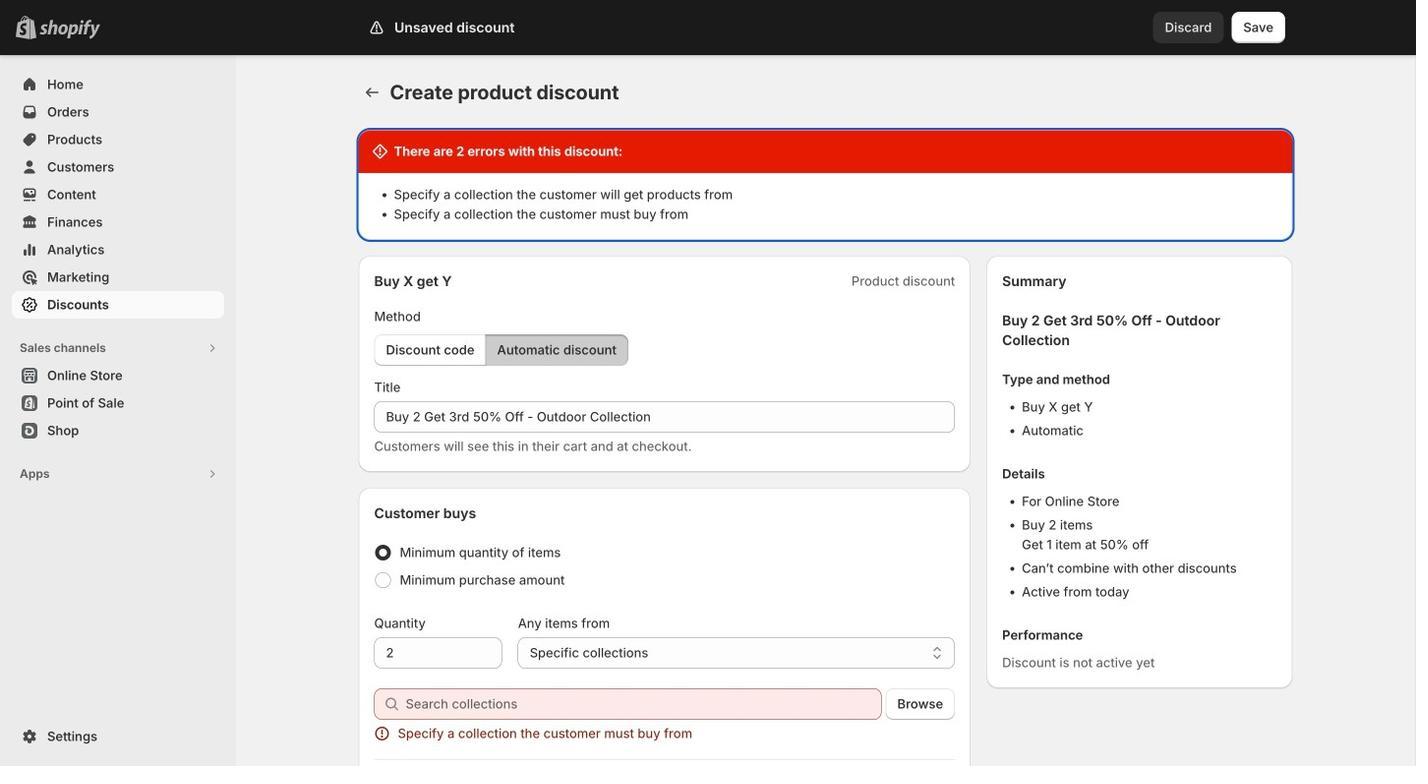 Task type: describe. For each thing, give the bounding box(es) containing it.
Search collections text field
[[406, 689, 882, 720]]



Task type: locate. For each thing, give the bounding box(es) containing it.
None text field
[[374, 638, 502, 669]]

None text field
[[374, 401, 955, 433]]

shopify image
[[39, 19, 100, 39]]



Task type: vqa. For each thing, say whether or not it's contained in the screenshot.
shopify image
yes



